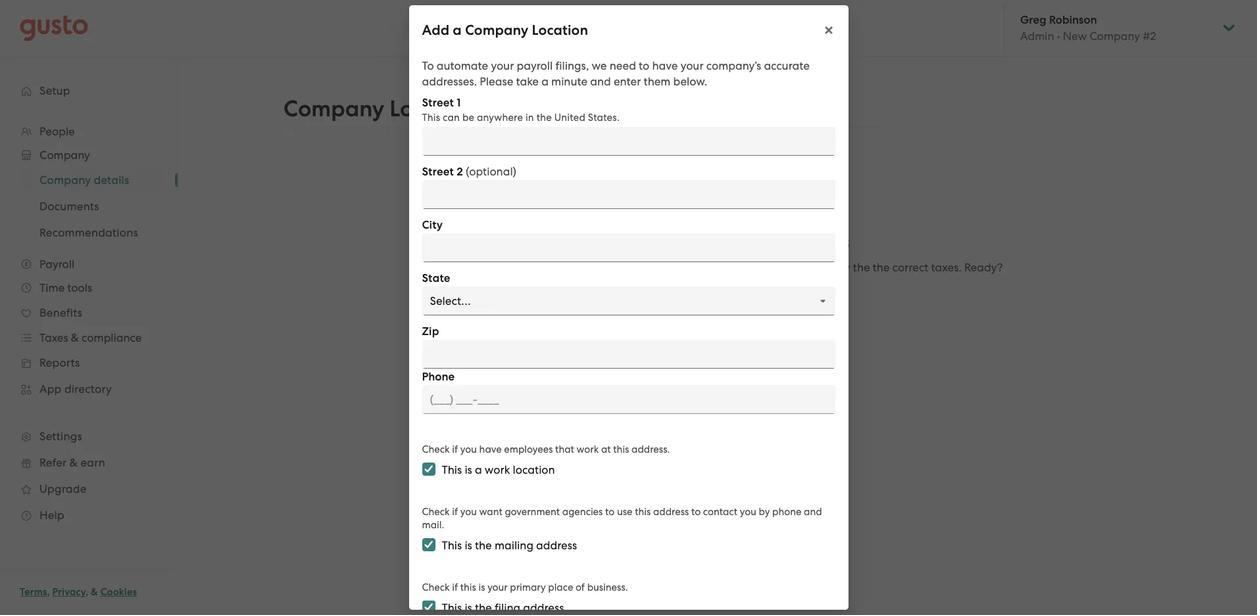Task type: locate. For each thing, give the bounding box(es) containing it.
1 horizontal spatial add
[[585, 231, 622, 254]]

terms
[[20, 587, 47, 599]]

add a company location
[[422, 22, 588, 39]]

company
[[527, 261, 575, 274]]

2 vertical spatial a
[[475, 464, 482, 477]]

street left 1
[[422, 96, 454, 110]]

is left located
[[578, 261, 586, 274]]

home image
[[20, 15, 88, 41]]

minute
[[551, 75, 587, 88]]

a inside to automate your payroll filings, we need to have your company's accurate addresses. please take a minute and enter them below.
[[541, 75, 549, 88]]

company inside add company location dialog
[[465, 22, 528, 39]]

3 check from the top
[[422, 582, 450, 594]]

street left 2
[[422, 165, 454, 179]]

have inside to automate your payroll filings, we need to have your company's accurate addresses. please take a minute and enter them below.
[[652, 59, 678, 72]]

if up 'this is a work location'
[[452, 444, 458, 456]]

0 horizontal spatial work
[[485, 464, 510, 477]]

we
[[592, 59, 607, 72], [645, 261, 660, 274]]

the right pay
[[853, 261, 870, 274]]

this right this is the filing address checkbox
[[442, 602, 462, 615]]

have
[[652, 59, 678, 72], [479, 444, 502, 456]]

address
[[653, 506, 689, 518], [536, 539, 577, 553], [523, 602, 564, 615]]

check up this is the filing address checkbox
[[422, 582, 450, 594]]

and left the enter
[[590, 75, 611, 88]]

3 if from the top
[[452, 582, 458, 594]]

pay
[[830, 261, 850, 274]]

0 vertical spatial we
[[592, 59, 607, 72]]

and right phone
[[804, 506, 822, 518]]

your right where
[[501, 261, 524, 274]]

, left &
[[86, 587, 88, 599]]

1 horizontal spatial to
[[639, 59, 649, 72]]

1 vertical spatial and
[[807, 261, 828, 274]]

addresses.
[[422, 75, 477, 88]]

address right use
[[653, 506, 689, 518]]

1 vertical spatial can
[[663, 261, 682, 274]]

1 vertical spatial address
[[536, 539, 577, 553]]

1 horizontal spatial this
[[613, 444, 629, 456]]

0 vertical spatial and
[[590, 75, 611, 88]]

0 horizontal spatial have
[[479, 444, 502, 456]]

check inside check if you want government agencies to use this address to contact you by phone and mail.
[[422, 506, 450, 518]]

(optional)
[[466, 165, 516, 178]]

the left filing
[[475, 602, 492, 615]]

0 vertical spatial add
[[422, 22, 449, 39]]

company's
[[706, 59, 761, 72]]

a
[[453, 22, 462, 39], [541, 75, 549, 88], [475, 464, 482, 477]]

street for 2
[[422, 165, 454, 179]]

that
[[555, 444, 574, 456]]

privacy link
[[52, 587, 86, 599]]

2 horizontal spatial this
[[635, 506, 651, 518]]

add for add a company location
[[422, 22, 449, 39]]

filing
[[495, 602, 520, 615]]

phone
[[772, 506, 801, 518]]

zip
[[422, 325, 439, 339]]

add
[[422, 22, 449, 39], [585, 231, 622, 254]]

cookies
[[100, 587, 137, 599]]

1 vertical spatial this
[[635, 506, 651, 518]]

contact
[[703, 506, 737, 518]]

2 vertical spatial company
[[671, 231, 756, 254]]

2 if from the top
[[452, 506, 458, 518]]

0 horizontal spatial company
[[284, 95, 384, 122]]

this right this is the mailing address option
[[442, 539, 462, 553]]

1 vertical spatial have
[[479, 444, 502, 456]]

add inside dialog
[[422, 22, 449, 39]]

check up the "mail."
[[422, 506, 450, 518]]

0 vertical spatial this
[[613, 444, 629, 456]]

where
[[466, 261, 498, 274]]

work left at at the bottom left of the page
[[577, 444, 599, 456]]

this
[[613, 444, 629, 456], [635, 506, 651, 518], [460, 582, 476, 594]]

1 vertical spatial check
[[422, 506, 450, 518]]

work left location
[[485, 464, 510, 477]]

is right the this is a work location checkbox
[[465, 464, 472, 477]]

you
[[460, 444, 477, 456], [460, 506, 477, 518], [740, 506, 756, 518]]

taxes.
[[931, 261, 962, 274]]

0 horizontal spatial add
[[422, 22, 449, 39]]

1 street from the top
[[422, 96, 454, 110]]

0 horizontal spatial ,
[[47, 587, 50, 599]]

1 horizontal spatial work
[[577, 444, 599, 456]]

and inside tell us where your company is located so we can properly file your forms and pay the the correct taxes. ready? let's start.
[[807, 261, 828, 274]]

and inside to automate your payroll filings, we need to have your company's accurate addresses. please take a minute and enter them below.
[[590, 75, 611, 88]]

at
[[601, 444, 611, 456]]

0 horizontal spatial this
[[460, 582, 476, 594]]

street inside street 1 this can be anywhere in the united states.
[[422, 96, 454, 110]]

2 vertical spatial if
[[452, 582, 458, 594]]

this for address
[[635, 506, 651, 518]]

0 horizontal spatial we
[[592, 59, 607, 72]]

City field
[[422, 234, 835, 262]]

you left want
[[460, 506, 477, 518]]

this left be
[[422, 112, 440, 124]]

0 horizontal spatial a
[[453, 22, 462, 39]]

1 vertical spatial add
[[585, 231, 622, 254]]

if left want
[[452, 506, 458, 518]]

0 vertical spatial company
[[465, 22, 528, 39]]

0 horizontal spatial can
[[443, 112, 460, 124]]

add up located
[[585, 231, 622, 254]]

company for add your company addresses
[[671, 231, 756, 254]]

by
[[759, 506, 770, 518]]

you for a
[[460, 444, 477, 456]]

1 check from the top
[[422, 444, 450, 456]]

have up 'this is a work location'
[[479, 444, 502, 456]]

the left mailing
[[475, 539, 492, 553]]

0 vertical spatial check
[[422, 444, 450, 456]]

primary
[[510, 582, 546, 594]]

this up this is the filing address in the bottom of the page
[[460, 582, 476, 594]]

privacy
[[52, 587, 86, 599]]

city
[[422, 218, 443, 232]]

location
[[532, 22, 588, 39]]

if for this is a work location
[[452, 444, 458, 456]]

located
[[588, 261, 628, 274]]

Phone text field
[[422, 385, 835, 414]]

to left use
[[605, 506, 615, 518]]

anywhere
[[477, 112, 523, 124]]

this right use
[[635, 506, 651, 518]]

address down primary
[[523, 602, 564, 615]]

need
[[610, 59, 636, 72]]

1 vertical spatial we
[[645, 261, 660, 274]]

to
[[639, 59, 649, 72], [605, 506, 615, 518], [691, 506, 701, 518]]

this
[[422, 112, 440, 124], [442, 464, 462, 477], [442, 539, 462, 553], [442, 602, 462, 615]]

,
[[47, 587, 50, 599], [86, 587, 88, 599]]

2 horizontal spatial company
[[671, 231, 756, 254]]

add company location dialog
[[409, 5, 848, 616]]

0 vertical spatial have
[[652, 59, 678, 72]]

this for location
[[613, 444, 629, 456]]

check
[[422, 444, 450, 456], [422, 506, 450, 518], [422, 582, 450, 594]]

in
[[526, 112, 534, 124]]

you left by
[[740, 506, 756, 518]]

check for this is the filing address
[[422, 582, 450, 594]]

if for this is the mailing address
[[452, 506, 458, 518]]

we right so
[[645, 261, 660, 274]]

employees
[[504, 444, 553, 456]]

is
[[578, 261, 586, 274], [465, 464, 472, 477], [465, 539, 472, 553], [479, 582, 485, 594], [465, 602, 472, 615]]

2 , from the left
[[86, 587, 88, 599]]

us
[[452, 261, 464, 274]]

, left privacy
[[47, 587, 50, 599]]

1 horizontal spatial have
[[652, 59, 678, 72]]

&
[[91, 587, 98, 599]]

use
[[617, 506, 632, 518]]

enter
[[614, 75, 641, 88]]

a up automate
[[453, 22, 462, 39]]

the
[[537, 112, 552, 124], [853, 261, 870, 274], [873, 261, 890, 274], [475, 539, 492, 553], [475, 602, 492, 615]]

1 vertical spatial if
[[452, 506, 458, 518]]

add up to
[[422, 22, 449, 39]]

this right the this is a work location checkbox
[[442, 464, 462, 477]]

1 horizontal spatial ,
[[86, 587, 88, 599]]

1 horizontal spatial we
[[645, 261, 660, 274]]

this right at at the bottom left of the page
[[613, 444, 629, 456]]

can left properly
[[663, 261, 682, 274]]

Street 1 field
[[422, 127, 835, 156]]

1 horizontal spatial can
[[663, 261, 682, 274]]

is left filing
[[465, 602, 472, 615]]

2 vertical spatial check
[[422, 582, 450, 594]]

0 vertical spatial street
[[422, 96, 454, 110]]

street
[[422, 96, 454, 110], [422, 165, 454, 179]]

1 vertical spatial street
[[422, 165, 454, 179]]

0 vertical spatial address
[[653, 506, 689, 518]]

address inside check if you want government agencies to use this address to contact you by phone and mail.
[[653, 506, 689, 518]]

locations
[[390, 95, 488, 122]]

1 horizontal spatial company
[[465, 22, 528, 39]]

the right the in
[[537, 112, 552, 124]]

your
[[491, 59, 514, 72], [681, 59, 704, 72], [501, 261, 524, 274], [749, 261, 772, 274], [488, 582, 508, 594]]

if inside check if you want government agencies to use this address to contact you by phone and mail.
[[452, 506, 458, 518]]

we left need
[[592, 59, 607, 72]]

add your company addresses
[[585, 231, 850, 254]]

account menu element
[[1003, 0, 1237, 56]]

is inside tell us where your company is located so we can properly file your forms and pay the the correct taxes. ready? let's start.
[[578, 261, 586, 274]]

0 vertical spatial if
[[452, 444, 458, 456]]

and left pay
[[807, 261, 828, 274]]

can
[[443, 112, 460, 124], [663, 261, 682, 274]]

1 vertical spatial work
[[485, 464, 510, 477]]

to left contact
[[691, 506, 701, 518]]

is for this is a work location
[[465, 464, 472, 477]]

1
[[457, 96, 461, 110]]

is right this is the mailing address option
[[465, 539, 472, 553]]

company addresses image
[[693, 165, 742, 213]]

1 if from the top
[[452, 444, 458, 456]]

2 street from the top
[[422, 165, 454, 179]]

a up want
[[475, 464, 482, 477]]

2 vertical spatial address
[[523, 602, 564, 615]]

1 vertical spatial a
[[541, 75, 549, 88]]

company
[[465, 22, 528, 39], [284, 95, 384, 122], [671, 231, 756, 254]]

2 horizontal spatial a
[[541, 75, 549, 88]]

1 horizontal spatial a
[[475, 464, 482, 477]]

company locations
[[284, 95, 488, 122]]

let's
[[692, 277, 714, 290]]

you up 'this is a work location'
[[460, 444, 477, 456]]

ready?
[[964, 261, 1003, 274]]

2 check from the top
[[422, 506, 450, 518]]

if up this is the filing address in the bottom of the page
[[452, 582, 458, 594]]

states.
[[588, 112, 620, 124]]

if
[[452, 444, 458, 456], [452, 506, 458, 518], [452, 582, 458, 594]]

this inside check if you want government agencies to use this address to contact you by phone and mail.
[[635, 506, 651, 518]]

2 vertical spatial and
[[804, 506, 822, 518]]

1 vertical spatial company
[[284, 95, 384, 122]]

take
[[516, 75, 539, 88]]

your up please
[[491, 59, 514, 72]]

can down 1
[[443, 112, 460, 124]]

addresses
[[760, 231, 850, 254]]

0 vertical spatial can
[[443, 112, 460, 124]]

a right take
[[541, 75, 549, 88]]

Street 2 field
[[422, 180, 835, 209]]

to up them at the top of page
[[639, 59, 649, 72]]

work
[[577, 444, 599, 456], [485, 464, 510, 477]]

address down government
[[536, 539, 577, 553]]

check up the this is a work location checkbox
[[422, 444, 450, 456]]

have up them at the top of page
[[652, 59, 678, 72]]



Task type: vqa. For each thing, say whether or not it's contained in the screenshot.
cash
no



Task type: describe. For each thing, give the bounding box(es) containing it.
them
[[644, 75, 671, 88]]

and inside check if you want government agencies to use this address to contact you by phone and mail.
[[804, 506, 822, 518]]

place
[[548, 582, 573, 594]]

be
[[462, 112, 474, 124]]

tell
[[432, 261, 450, 274]]

add for add your company addresses
[[585, 231, 622, 254]]

terms , privacy , & cookies
[[20, 587, 137, 599]]

0 horizontal spatial to
[[605, 506, 615, 518]]

This is a work location checkbox
[[422, 463, 435, 476]]

start.
[[716, 277, 743, 290]]

2 vertical spatial this
[[460, 582, 476, 594]]

check if you want government agencies to use this address to contact you by phone and mail.
[[422, 506, 822, 531]]

government
[[505, 506, 560, 518]]

terms link
[[20, 587, 47, 599]]

forms
[[775, 261, 804, 274]]

check if you have employees that work at this address.
[[422, 444, 670, 456]]

company for add a company location
[[465, 22, 528, 39]]

correct
[[892, 261, 928, 274]]

location
[[513, 464, 555, 477]]

want
[[479, 506, 502, 518]]

this is a work location
[[442, 464, 555, 477]]

check for this is a work location
[[422, 444, 450, 456]]

is up this is the filing address in the bottom of the page
[[479, 582, 485, 594]]

your up this is the filing address in the bottom of the page
[[488, 582, 508, 594]]

This is the mailing address checkbox
[[422, 539, 435, 552]]

we inside tell us where your company is located so we can properly file your forms and pay the the correct taxes. ready? let's start.
[[645, 261, 660, 274]]

payroll
[[517, 59, 553, 72]]

this inside street 1 this can be anywhere in the united states.
[[422, 112, 440, 124]]

you for the
[[460, 506, 477, 518]]

filings,
[[555, 59, 589, 72]]

address for this is the mailing address
[[536, 539, 577, 553]]

of
[[576, 582, 585, 594]]

we inside to automate your payroll filings, we need to have your company's accurate addresses. please take a minute and enter them below.
[[592, 59, 607, 72]]

the inside street 1 this can be anywhere in the united states.
[[537, 112, 552, 124]]

state
[[422, 272, 450, 285]]

address for this is the filing address
[[523, 602, 564, 615]]

street 1 this can be anywhere in the united states.
[[422, 96, 620, 124]]

2 horizontal spatial to
[[691, 506, 701, 518]]

this for this is the mailing address
[[442, 539, 462, 553]]

the left "correct"
[[873, 261, 890, 274]]

can inside street 1 this can be anywhere in the united states.
[[443, 112, 460, 124]]

if for this is the filing address
[[452, 582, 458, 594]]

automate
[[437, 59, 488, 72]]

can inside tell us where your company is located so we can properly file your forms and pay the the correct taxes. ready? let's start.
[[663, 261, 682, 274]]

your
[[627, 231, 666, 254]]

mailing
[[495, 539, 533, 553]]

so
[[630, 261, 642, 274]]

this is the filing address
[[442, 602, 564, 615]]

0 vertical spatial work
[[577, 444, 599, 456]]

is for this is the filing address
[[465, 602, 472, 615]]

please
[[480, 75, 513, 88]]

file
[[731, 261, 747, 274]]

0 vertical spatial a
[[453, 22, 462, 39]]

this for this is a work location
[[442, 464, 462, 477]]

tell us where your company is located so we can properly file your forms and pay the the correct taxes. ready? let's start.
[[432, 261, 1003, 290]]

address.
[[632, 444, 670, 456]]

mail.
[[422, 520, 444, 531]]

to inside to automate your payroll filings, we need to have your company's accurate addresses. please take a minute and enter them below.
[[639, 59, 649, 72]]

This is the filing address checkbox
[[422, 601, 435, 614]]

1 , from the left
[[47, 587, 50, 599]]

to automate your payroll filings, we need to have your company's accurate addresses. please take a minute and enter them below.
[[422, 59, 810, 88]]

check if this is your primary place of business.
[[422, 582, 628, 594]]

cookies button
[[100, 585, 137, 601]]

is for this is the mailing address
[[465, 539, 472, 553]]

below.
[[673, 75, 707, 88]]

phone
[[422, 370, 455, 384]]

united
[[554, 112, 585, 124]]

agencies
[[562, 506, 603, 518]]

Zip field
[[422, 340, 835, 369]]

your right file
[[749, 261, 772, 274]]

street 2 (optional)
[[422, 165, 516, 179]]

business.
[[587, 582, 628, 594]]

this for this is the filing address
[[442, 602, 462, 615]]

your up below.
[[681, 59, 704, 72]]

this is the mailing address
[[442, 539, 577, 553]]

accurate
[[764, 59, 810, 72]]

properly
[[684, 261, 728, 274]]

street for 1
[[422, 96, 454, 110]]

2
[[457, 165, 463, 179]]

to
[[422, 59, 434, 72]]

check for this is the mailing address
[[422, 506, 450, 518]]



